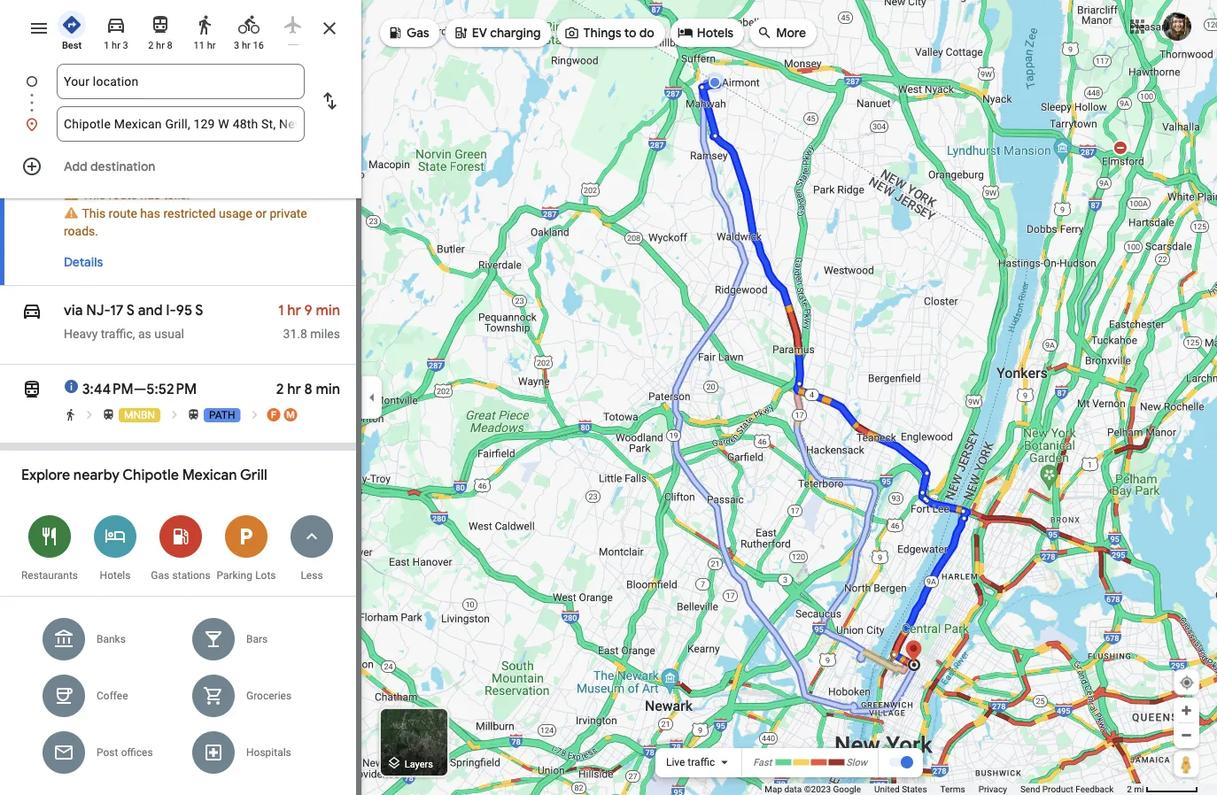 Task type: vqa. For each thing, say whether or not it's contained in the screenshot.


Task type: locate. For each thing, give the bounding box(es) containing it.
hr right 11
[[207, 40, 216, 51]]

2 this from the top
[[82, 206, 106, 221]]

coffee
[[97, 690, 128, 703]]

3:44 pm — 5:52 pm
[[82, 381, 197, 399]]

1 vertical spatial gas
[[151, 570, 169, 582]]

this route has restricted usage or private roads.
[[64, 206, 307, 239]]

1 , then image from the left
[[83, 408, 96, 422]]

0 vertical spatial route
[[108, 152, 136, 166]]

nj- inside via nj-17 s and i-95 s heavy traffic, as usual
[[86, 302, 110, 320]]

 down nearby
[[105, 524, 126, 550]]

mi
[[1135, 785, 1144, 795]]

8 down transit image
[[167, 40, 173, 51]]

this for this route has restricted usage or private roads.
[[82, 206, 106, 221]]

0 vertical spatial traffic
[[203, 152, 235, 166]]

 left 
[[387, 23, 403, 42]]

3 hr 16
[[234, 40, 264, 51]]

1 for 1 hr 3 min
[[278, 127, 284, 145]]

2 vertical spatial min
[[316, 381, 340, 399]]

min inside "1 hr 9 min 31.8 miles"
[[316, 302, 340, 320]]

warning tooltip down conditions
[[64, 189, 79, 202]]

1 vertical spatial 8
[[304, 381, 313, 399]]

hr
[[112, 40, 120, 51], [156, 40, 165, 51], [207, 40, 216, 51], [242, 40, 251, 51], [287, 127, 301, 145], [287, 302, 301, 320], [287, 381, 301, 399]]

hr left 16
[[242, 40, 251, 51]]

2 horizontal spatial to
[[625, 25, 637, 41]]

1 horizontal spatial to
[[189, 152, 200, 166]]

send inside button
[[1021, 785, 1041, 795]]

hotels inside 'directions' main content
[[100, 570, 131, 582]]


[[453, 23, 468, 42]]

s
[[126, 127, 135, 145], [126, 302, 135, 320], [195, 302, 203, 320]]

1 vertical spatial min
[[316, 302, 340, 320]]

2  from the top
[[21, 298, 43, 324]]

1 horizontal spatial gas
[[407, 25, 429, 41]]

0 vertical spatial none field
[[64, 64, 298, 99]]

flights image
[[283, 14, 304, 35]]

0 vertical spatial min
[[316, 127, 340, 145]]

3 up private at the left top of page
[[305, 127, 313, 145]]

collapse side panel image
[[362, 388, 382, 408]]


[[678, 23, 694, 42], [105, 524, 126, 550]]

nj- up "heavy"
[[86, 302, 110, 320]]

3 inside radio
[[234, 40, 240, 51]]

google account: giulia masi  
(giulia.masi@adept.ai) image
[[1163, 13, 1192, 41]]

0 horizontal spatial traffic
[[203, 152, 235, 166]]

0 vertical spatial has
[[140, 188, 160, 202]]

 ev charging
[[453, 23, 541, 42]]

or
[[255, 206, 267, 221]]

2 driving image from the top
[[21, 298, 43, 324]]

1 this from the top
[[82, 188, 106, 202]]

restaurants
[[21, 570, 78, 582]]

miles
[[310, 326, 340, 341]]

0 vertical spatial hotels
[[697, 25, 734, 41]]

3 inside option
[[123, 40, 128, 51]]

0 vertical spatial 17
[[110, 127, 124, 145]]

1 horizontal spatial send
[[1021, 785, 1041, 795]]

hr up private at the left top of page
[[287, 127, 301, 145]]

8 down 31.8
[[304, 381, 313, 399]]

path
[[209, 409, 235, 422]]

traffic right due
[[203, 152, 235, 166]]

17 up traffic,
[[110, 302, 124, 320]]

hr for 3 hr 16
[[242, 40, 251, 51]]

hr down transit image
[[156, 40, 165, 51]]

hr down driving icon at the left top of page
[[112, 40, 120, 51]]

send right 
[[50, 79, 79, 95]]

show your location image
[[1179, 675, 1195, 691]]

add destination
[[64, 159, 155, 175]]

1 vertical spatial 
[[105, 524, 126, 550]]

1 vertical spatial 2
[[276, 381, 284, 399]]

to right due
[[189, 152, 200, 166]]

s for via nj-17 s
[[126, 127, 135, 145]]

has left tolls.
[[140, 188, 160, 202]]

3:44 pm
[[82, 381, 134, 399]]

destination
[[90, 159, 155, 175]]

1 hr 3 radio
[[97, 7, 135, 52]]


[[564, 23, 580, 42]]

live traffic option
[[666, 757, 715, 769]]

walking image
[[194, 14, 215, 35]]

 for 
[[170, 524, 191, 550]]

grill
[[240, 466, 267, 485]]

to inside " send directions to your phone"
[[142, 79, 155, 95]]

min
[[316, 127, 340, 145], [316, 302, 340, 320], [316, 381, 340, 399]]

1 vertical spatial warning tooltip
[[64, 207, 79, 220]]

1 via from the top
[[64, 127, 83, 145]]

has inside this route has restricted usage or private roads.
[[140, 206, 160, 221]]

hr for 1 hr 3
[[112, 40, 120, 51]]

has for restricted
[[140, 206, 160, 221]]

0 vertical spatial warning tooltip
[[64, 189, 79, 202]]

1 train image from the left
[[102, 408, 115, 422]]

reverse starting point and destination image
[[319, 90, 340, 112]]

2 train image from the left
[[187, 408, 200, 422]]

s for via nj-17 s and i-95 s heavy traffic, as usual
[[126, 302, 135, 320]]

3 inside 'directions' main content
[[305, 127, 313, 145]]

best travel modes image
[[61, 14, 82, 35]]

route for tolls.
[[109, 188, 137, 202]]

has down "this route has tolls." at top left
[[140, 206, 160, 221]]

driving image for nj-17 s and i-95 s
[[21, 298, 43, 324]]

roads.
[[64, 225, 98, 239]]

1 vertical spatial nj-
[[86, 302, 110, 320]]

0 vertical spatial 
[[678, 23, 694, 42]]

via for via nj-17 s
[[64, 127, 83, 145]]

1 vertical spatial 17
[[110, 302, 124, 320]]

2 up f image
[[276, 381, 284, 399]]

1 vertical spatial 1
[[278, 127, 284, 145]]

0 horizontal spatial 3
[[123, 40, 128, 51]]

nj- for via nj-17 s and i-95 s heavy traffic, as usual
[[86, 302, 110, 320]]

route inside fastest route now due to traffic conditions
[[108, 152, 136, 166]]

1  from the top
[[21, 123, 43, 149]]

0 horizontal spatial 2
[[148, 40, 154, 51]]

and
[[138, 302, 163, 320]]

2 vertical spatial route
[[109, 206, 137, 221]]

gas left 
[[407, 25, 429, 41]]

this for this route has tolls.
[[82, 188, 106, 202]]

route for due
[[108, 152, 136, 166]]

 things to do
[[564, 23, 655, 42]]

driving image up 
[[21, 298, 43, 324]]

1 has from the top
[[140, 188, 160, 202]]

0 vertical spatial send
[[50, 79, 79, 95]]

driving image
[[21, 123, 43, 149], [21, 298, 43, 324]]

1 horizontal spatial 
[[678, 23, 694, 42]]

stations
[[172, 570, 211, 582]]

nearby
[[73, 466, 120, 485]]

directions
[[82, 79, 140, 95]]

3
[[123, 40, 128, 51], [234, 40, 240, 51], [305, 127, 313, 145]]

s up "destination"
[[126, 127, 135, 145]]

nj- up the 'fastest'
[[86, 127, 110, 145]]

1 vertical spatial via
[[64, 302, 83, 320]]

2
[[148, 40, 154, 51], [276, 381, 284, 399], [1127, 785, 1132, 795]]

driving image down 
[[21, 123, 43, 149]]

train image for mnbn
[[102, 408, 115, 422]]

1 vertical spatial to
[[142, 79, 155, 95]]

2 vertical spatial 1
[[278, 302, 284, 320]]

2 inside option
[[148, 40, 154, 51]]

1 vertical spatial route
[[109, 188, 137, 202]]

min down reverse starting point and destination image
[[316, 127, 340, 145]]

2 warning tooltip from the top
[[64, 207, 79, 220]]

via up the 'fastest'
[[64, 127, 83, 145]]

0 vertical spatial driving image
[[21, 123, 43, 149]]

google
[[833, 785, 861, 795]]

traffic
[[203, 152, 235, 166], [688, 757, 715, 769]]

hotels
[[697, 25, 734, 41], [100, 570, 131, 582]]

fastest
[[64, 152, 105, 166]]

hr inside option
[[207, 40, 216, 51]]

information tooltip
[[64, 380, 79, 393]]


[[53, 627, 74, 652]]

3 hr 16 radio
[[230, 7, 268, 52]]

0 horizontal spatial 
[[170, 524, 191, 550]]

 Show traffic  checkbox
[[889, 756, 914, 770]]

chipotle
[[123, 466, 179, 485]]

best
[[62, 40, 82, 51]]

hr for 11 hr
[[207, 40, 216, 51]]

1 horizontal spatial 8
[[304, 381, 313, 399]]

this
[[82, 188, 106, 202], [82, 206, 106, 221]]

1 17 from the top
[[110, 127, 124, 145]]

2 hr 8
[[148, 40, 173, 51]]

0 vertical spatial via
[[64, 127, 83, 145]]

 inside 'directions' main content
[[105, 524, 126, 550]]

has
[[140, 188, 160, 202], [140, 206, 160, 221]]

zoom out image
[[1180, 729, 1194, 743]]

8
[[167, 40, 173, 51], [304, 381, 313, 399]]

none field up due
[[64, 106, 298, 142]]

route down "this route has tolls." at top left
[[109, 206, 137, 221]]

train image for path
[[187, 408, 200, 422]]

train image left path
[[187, 408, 200, 422]]

hr inside "1 hr 9 min 31.8 miles"
[[287, 302, 301, 320]]

None radio
[[275, 7, 312, 45]]

1 vertical spatial send
[[1021, 785, 1041, 795]]

2 17 from the top
[[110, 302, 124, 320]]

via nj-17 s
[[64, 127, 135, 145]]

 inside 'directions' main content
[[170, 524, 191, 550]]

min left collapse side panel image
[[316, 381, 340, 399]]

2 via from the top
[[64, 302, 83, 320]]

route down "destination"
[[109, 188, 137, 202]]

2 has from the top
[[140, 206, 160, 221]]

traffic inside fastest route now due to traffic conditions
[[203, 152, 235, 166]]

footer
[[765, 784, 1127, 796]]

8 inside 'directions' main content
[[304, 381, 313, 399]]

31.8
[[283, 326, 307, 341]]

hotels up banks
[[100, 570, 131, 582]]

0 horizontal spatial gas
[[151, 570, 169, 582]]

, then image right the walk image
[[83, 408, 96, 422]]

usual
[[154, 326, 184, 341]]

private
[[270, 206, 307, 221]]

0 vertical spatial 
[[21, 123, 43, 149]]

 right the do
[[678, 23, 694, 42]]

3 down driving icon at the left top of page
[[123, 40, 128, 51]]


[[203, 683, 224, 709]]

0 horizontal spatial to
[[142, 79, 155, 95]]

3 min from the top
[[316, 381, 340, 399]]

gas left stations
[[151, 570, 169, 582]]

via nj-17 s and i-95 s heavy traffic, as usual
[[64, 302, 203, 341]]

1 horizontal spatial 
[[387, 23, 403, 42]]

send directions to your phone button
[[41, 71, 232, 103]]

, then image left f image
[[248, 408, 261, 422]]

8 for 2 hr 8 min
[[304, 381, 313, 399]]

this inside this route has restricted usage or private roads.
[[82, 206, 106, 221]]

1 nj- from the top
[[86, 127, 110, 145]]

, then image down 5:52 pm
[[168, 408, 181, 422]]

1 horizontal spatial traffic
[[688, 757, 715, 769]]

Starting point Your location field
[[64, 71, 298, 92]]

none field down 11
[[64, 64, 298, 99]]

route inside this route has restricted usage or private roads.
[[109, 206, 137, 221]]

mexican
[[182, 466, 237, 485]]

1 none field from the top
[[64, 64, 298, 99]]

via
[[64, 127, 83, 145], [64, 302, 83, 320]]

1 horizontal spatial , then image
[[168, 408, 181, 422]]

states
[[902, 785, 927, 795]]

gas inside " gas"
[[407, 25, 429, 41]]

explore nearby chipotle mexican grill
[[21, 466, 267, 485]]

warning tooltip
[[64, 189, 79, 202], [64, 207, 79, 220]]

1 vertical spatial 
[[21, 298, 43, 324]]

1 up 31.8
[[278, 302, 284, 320]]

via up "heavy"
[[64, 302, 83, 320]]

11 hr
[[194, 40, 216, 51]]

1 hr 3
[[104, 40, 128, 51]]

hr up m icon
[[287, 381, 301, 399]]

11 hr radio
[[186, 7, 223, 52]]

1 up private at the left top of page
[[278, 127, 284, 145]]

1 vertical spatial 
[[170, 524, 191, 550]]

hr for 1 hr 3 min
[[287, 127, 301, 145]]

united
[[875, 785, 900, 795]]

1 warning tooltip from the top
[[64, 189, 79, 202]]

2 down transit image
[[148, 40, 154, 51]]


[[53, 683, 74, 709]]

0 vertical spatial 8
[[167, 40, 173, 51]]


[[21, 377, 43, 403]]

to
[[625, 25, 637, 41], [142, 79, 155, 95], [189, 152, 200, 166]]

1 vertical spatial has
[[140, 206, 160, 221]]

footer containing map data ©2023 google
[[765, 784, 1127, 796]]

17 for via nj-17 s
[[110, 127, 124, 145]]

0 vertical spatial 
[[387, 23, 403, 42]]

driving image for nj-17 s
[[21, 123, 43, 149]]

2 horizontal spatial 3
[[305, 127, 313, 145]]

2 horizontal spatial 2
[[1127, 785, 1132, 795]]

do
[[640, 25, 655, 41]]

Destination Chipotle Mexican Grill, 129 W 48th St, New York, NY 10020 field
[[64, 113, 298, 135]]

1 vertical spatial driving image
[[21, 298, 43, 324]]

1 min from the top
[[316, 127, 340, 145]]

post
[[97, 747, 118, 759]]

1 horizontal spatial train image
[[187, 408, 200, 422]]

2 none field from the top
[[64, 106, 298, 142]]

1 vertical spatial this
[[82, 206, 106, 221]]

1
[[104, 40, 109, 51], [278, 127, 284, 145], [278, 302, 284, 320]]

3 left 16
[[234, 40, 240, 51]]

1 inside "1 hr 9 min 31.8 miles"
[[278, 302, 284, 320]]

s left and
[[126, 302, 135, 320]]

0 horizontal spatial 
[[105, 524, 126, 550]]

2 min from the top
[[316, 302, 340, 320]]

warning tooltip for this route has tolls.
[[64, 189, 79, 202]]

more
[[776, 25, 806, 41]]

hotels left 
[[697, 25, 734, 41]]

0 horizontal spatial hotels
[[100, 570, 131, 582]]

hr inside radio
[[242, 40, 251, 51]]

list
[[0, 64, 362, 142]]

google maps element
[[0, 0, 1218, 796]]

1 vertical spatial none field
[[64, 106, 298, 142]]

list item
[[0, 64, 362, 121], [0, 106, 362, 142]]

min right 9 at the left top
[[316, 302, 340, 320]]

min for 
[[316, 127, 340, 145]]

hr for 1 hr 9 min 31.8 miles
[[287, 302, 301, 320]]

driving image
[[105, 14, 127, 35]]

add destination button
[[0, 149, 362, 184]]

train image down '3:44 pm'
[[102, 408, 115, 422]]


[[387, 23, 403, 42], [170, 524, 191, 550]]

, then image
[[83, 408, 96, 422], [168, 408, 181, 422], [248, 408, 261, 422]]

2 left mi
[[1127, 785, 1132, 795]]

1 down driving icon at the left top of page
[[104, 40, 109, 51]]

2 nj- from the top
[[86, 302, 110, 320]]

1 horizontal spatial 3
[[234, 40, 240, 51]]

has for tolls.
[[140, 188, 160, 202]]

warning tooltip up the roads.
[[64, 207, 79, 220]]

0 vertical spatial 1
[[104, 40, 109, 51]]

less
[[301, 570, 323, 582]]


[[301, 524, 323, 550]]

8 inside option
[[167, 40, 173, 51]]

send left product
[[1021, 785, 1041, 795]]

to left your
[[142, 79, 155, 95]]

2 vertical spatial to
[[189, 152, 200, 166]]

1 horizontal spatial hotels
[[697, 25, 734, 41]]

0 vertical spatial 2
[[148, 40, 154, 51]]

0 vertical spatial this
[[82, 188, 106, 202]]

None field
[[64, 64, 298, 99], [64, 106, 298, 142]]

this up the roads.
[[82, 206, 106, 221]]

0 horizontal spatial train image
[[102, 408, 115, 422]]

 down 
[[21, 123, 43, 149]]

train image
[[102, 408, 115, 422], [187, 408, 200, 422]]

1 list item from the top
[[0, 64, 362, 121]]

none field for 2nd list item from the bottom of the list within the google maps element
[[64, 64, 298, 99]]

17 up "destination"
[[110, 127, 124, 145]]

0 vertical spatial to
[[625, 25, 637, 41]]

1 horizontal spatial 2
[[276, 381, 284, 399]]

route left now
[[108, 152, 136, 166]]

0 horizontal spatial , then image
[[83, 408, 96, 422]]

—
[[134, 381, 147, 399]]

mnbn
[[124, 409, 155, 422]]

 up gas stations
[[170, 524, 191, 550]]

parking
[[217, 570, 252, 582]]

17 inside via nj-17 s and i-95 s heavy traffic, as usual
[[110, 302, 124, 320]]

2 hr 8 radio
[[142, 7, 179, 52]]

1 inside option
[[104, 40, 109, 51]]

0 vertical spatial gas
[[407, 25, 429, 41]]

2 vertical spatial 2
[[1127, 785, 1132, 795]]

0 vertical spatial nj-
[[86, 127, 110, 145]]

via inside via nj-17 s and i-95 s heavy traffic, as usual
[[64, 302, 83, 320]]

to left the do
[[625, 25, 637, 41]]

1 vertical spatial hotels
[[100, 570, 131, 582]]

1 driving image from the top
[[21, 123, 43, 149]]

things
[[584, 25, 622, 41]]

0 horizontal spatial send
[[50, 79, 79, 95]]

transit image
[[21, 377, 43, 403]]


[[203, 740, 224, 766]]

0 horizontal spatial 8
[[167, 40, 173, 51]]


[[386, 754, 402, 773]]

none field for first list item from the bottom of the list within the google maps element
[[64, 106, 298, 142]]

hr left 9 at the left top
[[287, 302, 301, 320]]

traffic right live
[[688, 757, 715, 769]]

2 mi
[[1127, 785, 1144, 795]]

2 inside 'directions' main content
[[276, 381, 284, 399]]

 up 
[[21, 298, 43, 324]]

nj-
[[86, 127, 110, 145], [86, 302, 110, 320]]

2 list item from the top
[[0, 106, 362, 142]]

1 vertical spatial traffic
[[688, 757, 715, 769]]

2 horizontal spatial , then image
[[248, 408, 261, 422]]

this down conditions
[[82, 188, 106, 202]]

hotels inside the  hotels
[[697, 25, 734, 41]]



Task type: describe. For each thing, give the bounding box(es) containing it.
send inside " send directions to your phone"
[[50, 79, 79, 95]]

via for via nj-17 s and i-95 s heavy traffic, as usual
[[64, 302, 83, 320]]

17 for via nj-17 s and i-95 s heavy traffic, as usual
[[110, 302, 124, 320]]

min for 
[[316, 381, 340, 399]]


[[203, 627, 224, 652]]

 for  hotels
[[678, 23, 694, 42]]

2 mi button
[[1127, 785, 1199, 795]]

tolls.
[[163, 188, 190, 202]]

send product feedback button
[[1021, 784, 1114, 796]]

banks
[[97, 633, 126, 646]]

none field the destination chipotle mexican grill, 129 w 48th st, new york, ny 10020
[[64, 106, 298, 142]]

traffic,
[[101, 326, 135, 341]]

Best radio
[[53, 7, 90, 52]]

gas inside 'directions' main content
[[151, 570, 169, 582]]

f image
[[267, 408, 280, 422]]

none field starting point your location
[[64, 64, 298, 99]]

 more
[[757, 23, 806, 42]]

fastest route now due to traffic conditions
[[64, 152, 235, 184]]

details button
[[55, 246, 112, 278]]

lots
[[255, 570, 276, 582]]

95
[[176, 302, 192, 320]]

 for  gas
[[387, 23, 403, 42]]

 hotels
[[678, 23, 734, 42]]

hr for 2 hr 8
[[156, 40, 165, 51]]

live
[[666, 757, 685, 769]]

slow
[[847, 757, 868, 768]]

your
[[157, 79, 184, 95]]

9
[[304, 302, 313, 320]]

hospitals
[[246, 747, 291, 759]]

 for nj-17 s
[[21, 123, 43, 149]]

2 for 2 hr 8 min
[[276, 381, 284, 399]]

2 for 2 mi
[[1127, 785, 1132, 795]]

warning tooltip for this route has restricted usage or private roads.
[[64, 207, 79, 220]]

©2023
[[804, 785, 831, 795]]

i-
[[166, 302, 176, 320]]

heavy
[[64, 326, 98, 341]]

explore
[[21, 466, 70, 485]]

live traffic
[[666, 757, 715, 769]]

map
[[765, 785, 782, 795]]


[[53, 740, 74, 766]]

16
[[253, 40, 264, 51]]

layers
[[405, 759, 433, 770]]

send product feedback
[[1021, 785, 1114, 795]]

privacy
[[979, 785, 1007, 795]]

2 , then image from the left
[[168, 408, 181, 422]]

privacy button
[[979, 784, 1007, 796]]

to inside fastest route now due to traffic conditions
[[189, 152, 200, 166]]

1 hr 3 min
[[278, 127, 340, 145]]

gas stations
[[151, 570, 211, 582]]

cycling image
[[238, 14, 260, 35]]

charging
[[490, 25, 541, 41]]

 for nj-17 s and i-95 s
[[21, 298, 43, 324]]

united states
[[875, 785, 927, 795]]

3 , then image from the left
[[248, 408, 261, 422]]


[[21, 75, 41, 98]]

8 for 2 hr 8
[[167, 40, 173, 51]]

1 for 1 hr 3
[[104, 40, 109, 51]]

due
[[166, 152, 186, 166]]

terms
[[941, 785, 966, 795]]

terms button
[[941, 784, 966, 796]]

united states button
[[875, 784, 927, 796]]

 send directions to your phone
[[21, 75, 223, 98]]


[[236, 524, 257, 550]]


[[39, 524, 60, 550]]

restricted
[[163, 206, 216, 221]]

5:52 pm
[[147, 381, 197, 399]]

3 for 1 hr 3
[[123, 40, 128, 51]]

data
[[785, 785, 802, 795]]

groceries
[[246, 690, 292, 703]]

list inside google maps element
[[0, 64, 362, 142]]

2 for 2 hr 8
[[148, 40, 154, 51]]

walk image
[[64, 408, 77, 422]]

 layers
[[386, 754, 433, 773]]

2 hr 8 min
[[276, 381, 340, 399]]

this route has tolls.
[[82, 188, 190, 202]]

to inside  things to do
[[625, 25, 637, 41]]

fast
[[753, 757, 772, 768]]

feedback
[[1076, 785, 1114, 795]]

map data ©2023 google
[[765, 785, 861, 795]]

directions main content
[[0, 0, 362, 796]]

add
[[64, 159, 87, 175]]

m image
[[284, 408, 297, 422]]

1 hr 9 min 31.8 miles
[[278, 302, 340, 341]]

usage
[[219, 206, 252, 221]]

details
[[64, 254, 103, 270]]

nj- for via nj-17 s
[[86, 127, 110, 145]]

bars
[[246, 633, 268, 646]]

phone
[[187, 79, 223, 95]]

offices
[[121, 747, 153, 759]]

3 for 1 hr 3 min
[[305, 127, 313, 145]]

post offices
[[97, 747, 153, 759]]

show street view coverage image
[[1174, 751, 1200, 778]]

s right 95
[[195, 302, 203, 320]]

hr for 2 hr 8 min
[[287, 381, 301, 399]]

footer inside google maps element
[[765, 784, 1127, 796]]

 for 
[[105, 524, 126, 550]]

11
[[194, 40, 205, 51]]

parking lots
[[217, 570, 276, 582]]

route for restricted
[[109, 206, 137, 221]]

zoom in image
[[1180, 704, 1194, 718]]

now
[[139, 152, 163, 166]]

close directions image
[[319, 18, 340, 39]]

transit image
[[150, 14, 171, 35]]



